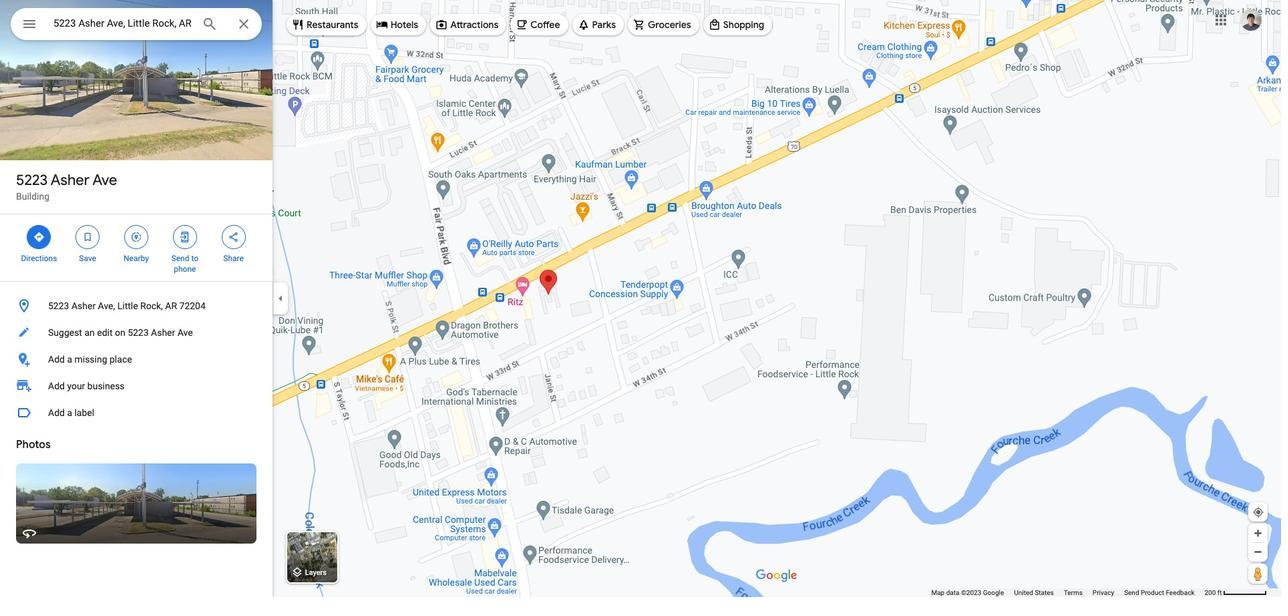 Task type: locate. For each thing, give the bounding box(es) containing it.
0 vertical spatial asher
[[51, 171, 90, 190]]

send inside button
[[1125, 589, 1140, 597]]

your
[[67, 381, 85, 392]]

5223 for ave
[[16, 171, 48, 190]]

add your business
[[48, 381, 125, 392]]

1 vertical spatial send
[[1125, 589, 1140, 597]]

to
[[191, 254, 198, 263]]

ave
[[92, 171, 117, 190], [178, 327, 193, 338]]

0 horizontal spatial send
[[171, 254, 189, 263]]

footer containing map data ©2023 google
[[932, 589, 1205, 597]]

72204
[[179, 301, 206, 311]]

hotels button
[[371, 9, 426, 41]]

0 vertical spatial send
[[171, 254, 189, 263]]

add your business link
[[0, 373, 273, 400]]

states
[[1035, 589, 1054, 597]]

send inside send to phone
[[171, 254, 189, 263]]

5223 asher ave, little rock, ar 72204 button
[[0, 293, 273, 319]]

asher for ave
[[51, 171, 90, 190]]

200
[[1205, 589, 1216, 597]]

a left "label"
[[67, 408, 72, 418]]

2 a from the top
[[67, 408, 72, 418]]

 search field
[[11, 8, 262, 43]]

product
[[1141, 589, 1165, 597]]

a for label
[[67, 408, 72, 418]]

map
[[932, 589, 945, 597]]

0 vertical spatial ave
[[92, 171, 117, 190]]

restaurants button
[[287, 9, 367, 41]]

asher for ave,
[[71, 301, 96, 311]]

5223 right on
[[128, 327, 149, 338]]

parks button
[[572, 9, 624, 41]]

1 horizontal spatial ave
[[178, 327, 193, 338]]

 button
[[11, 8, 48, 43]]

1 vertical spatial a
[[67, 408, 72, 418]]

add left "label"
[[48, 408, 65, 418]]

asher inside the 5223 asher ave, little rock, ar 72204 button
[[71, 301, 96, 311]]

None field
[[53, 15, 191, 31]]

1 horizontal spatial send
[[1125, 589, 1140, 597]]

coffee
[[531, 19, 560, 31]]

5223 up "suggest"
[[48, 301, 69, 311]]

1 horizontal spatial 5223
[[48, 301, 69, 311]]

send for send product feedback
[[1125, 589, 1140, 597]]

5223 up building
[[16, 171, 48, 190]]

nearby
[[124, 254, 149, 263]]

2 vertical spatial 5223
[[128, 327, 149, 338]]

0 horizontal spatial ave
[[92, 171, 117, 190]]

attractions
[[450, 19, 499, 31]]

send to phone
[[171, 254, 198, 274]]

layers
[[305, 569, 327, 578]]

add
[[48, 354, 65, 365], [48, 381, 65, 392], [48, 408, 65, 418]]

united states button
[[1015, 589, 1054, 597]]

send left product
[[1125, 589, 1140, 597]]

5223 for ave,
[[48, 301, 69, 311]]

1 a from the top
[[67, 354, 72, 365]]


[[228, 230, 240, 245]]


[[179, 230, 191, 245]]

asher left 'ave,'
[[71, 301, 96, 311]]

5223
[[16, 171, 48, 190], [48, 301, 69, 311], [128, 327, 149, 338]]

ave inside 5223 asher ave building
[[92, 171, 117, 190]]

add down "suggest"
[[48, 354, 65, 365]]

0 vertical spatial add
[[48, 354, 65, 365]]

ar
[[165, 301, 177, 311]]

add left 'your'
[[48, 381, 65, 392]]

suggest an edit on 5223 asher ave
[[48, 327, 193, 338]]

asher inside suggest an edit on 5223 asher ave button
[[151, 327, 175, 338]]

send
[[171, 254, 189, 263], [1125, 589, 1140, 597]]

coffee button
[[511, 9, 568, 41]]

2 add from the top
[[48, 381, 65, 392]]

footer
[[932, 589, 1205, 597]]

privacy
[[1093, 589, 1115, 597]]

collapse side panel image
[[273, 291, 288, 306]]

2 vertical spatial asher
[[151, 327, 175, 338]]

business
[[87, 381, 125, 392]]

asher
[[51, 171, 90, 190], [71, 301, 96, 311], [151, 327, 175, 338]]

add for add a missing place
[[48, 354, 65, 365]]

ave inside button
[[178, 327, 193, 338]]

1 vertical spatial asher
[[71, 301, 96, 311]]

asher up 
[[51, 171, 90, 190]]

a
[[67, 354, 72, 365], [67, 408, 72, 418]]

5223 inside 5223 asher ave building
[[16, 171, 48, 190]]

ave up 
[[92, 171, 117, 190]]

2 horizontal spatial 5223
[[128, 327, 149, 338]]

building
[[16, 191, 50, 202]]

0 horizontal spatial 5223
[[16, 171, 48, 190]]

asher down ar
[[151, 327, 175, 338]]

1 vertical spatial add
[[48, 381, 65, 392]]

hotels
[[391, 19, 418, 31]]

1 add from the top
[[48, 354, 65, 365]]

groceries
[[648, 19, 691, 31]]

1 vertical spatial 5223
[[48, 301, 69, 311]]

shopping button
[[703, 9, 773, 41]]

map data ©2023 google
[[932, 589, 1005, 597]]

send up the phone
[[171, 254, 189, 263]]

5223 inside button
[[48, 301, 69, 311]]

label
[[74, 408, 94, 418]]

3 add from the top
[[48, 408, 65, 418]]

terms button
[[1064, 589, 1083, 597]]

place
[[110, 354, 132, 365]]

ave down 72204
[[178, 327, 193, 338]]

1 vertical spatial ave
[[178, 327, 193, 338]]

google maps element
[[0, 0, 1282, 597]]

a left the missing
[[67, 354, 72, 365]]

5223 asher ave building
[[16, 171, 117, 202]]

0 vertical spatial 5223
[[16, 171, 48, 190]]

none field inside 5223 asher ave, little rock, ar 72204 field
[[53, 15, 191, 31]]

0 vertical spatial a
[[67, 354, 72, 365]]

google account: nolan park  
(nolan.park@adept.ai) image
[[1241, 9, 1262, 30]]

asher inside 5223 asher ave building
[[51, 171, 90, 190]]

2 vertical spatial add
[[48, 408, 65, 418]]



Task type: describe. For each thing, give the bounding box(es) containing it.
directions
[[21, 254, 57, 263]]

rock,
[[140, 301, 163, 311]]

save
[[79, 254, 96, 263]]

an
[[84, 327, 95, 338]]

ft
[[1218, 589, 1223, 597]]

add for add a label
[[48, 408, 65, 418]]


[[21, 15, 37, 33]]

parks
[[592, 19, 616, 31]]

©2023
[[962, 589, 982, 597]]

show your location image
[[1253, 507, 1265, 519]]


[[33, 230, 45, 245]]

google
[[983, 589, 1005, 597]]

add a missing place
[[48, 354, 132, 365]]

suggest
[[48, 327, 82, 338]]

missing
[[74, 354, 107, 365]]

200 ft
[[1205, 589, 1223, 597]]


[[130, 230, 142, 245]]

send product feedback button
[[1125, 589, 1195, 597]]

suggest an edit on 5223 asher ave button
[[0, 319, 273, 346]]

privacy button
[[1093, 589, 1115, 597]]

add a label button
[[0, 400, 273, 426]]

200 ft button
[[1205, 589, 1268, 597]]

add for add your business
[[48, 381, 65, 392]]

a for missing
[[67, 354, 72, 365]]

united
[[1015, 589, 1034, 597]]

share
[[223, 254, 244, 263]]

add a label
[[48, 408, 94, 418]]

united states
[[1015, 589, 1054, 597]]

5223 asher ave, little rock, ar 72204
[[48, 301, 206, 311]]

on
[[115, 327, 125, 338]]

zoom in image
[[1254, 529, 1264, 539]]

add a missing place button
[[0, 346, 273, 373]]

photos
[[16, 438, 51, 452]]

edit
[[97, 327, 113, 338]]


[[82, 230, 94, 245]]

zoom out image
[[1254, 547, 1264, 557]]

phone
[[174, 265, 196, 274]]

5223 Asher Ave, Little Rock, AR 72204 field
[[11, 8, 262, 40]]

show street view coverage image
[[1249, 564, 1268, 584]]

footer inside google maps element
[[932, 589, 1205, 597]]

shopping
[[724, 19, 765, 31]]

attractions button
[[430, 9, 507, 41]]

restaurants
[[307, 19, 359, 31]]

terms
[[1064, 589, 1083, 597]]

send product feedback
[[1125, 589, 1195, 597]]

groceries button
[[628, 9, 699, 41]]

data
[[947, 589, 960, 597]]

actions for 5223 asher ave region
[[0, 215, 273, 281]]

feedback
[[1166, 589, 1195, 597]]

5223 inside suggest an edit on 5223 asher ave button
[[128, 327, 149, 338]]

ave,
[[98, 301, 115, 311]]

send for send to phone
[[171, 254, 189, 263]]

little
[[117, 301, 138, 311]]

5223 asher ave main content
[[0, 0, 273, 597]]



Task type: vqa. For each thing, say whether or not it's contained in the screenshot.
21 N West St N
no



